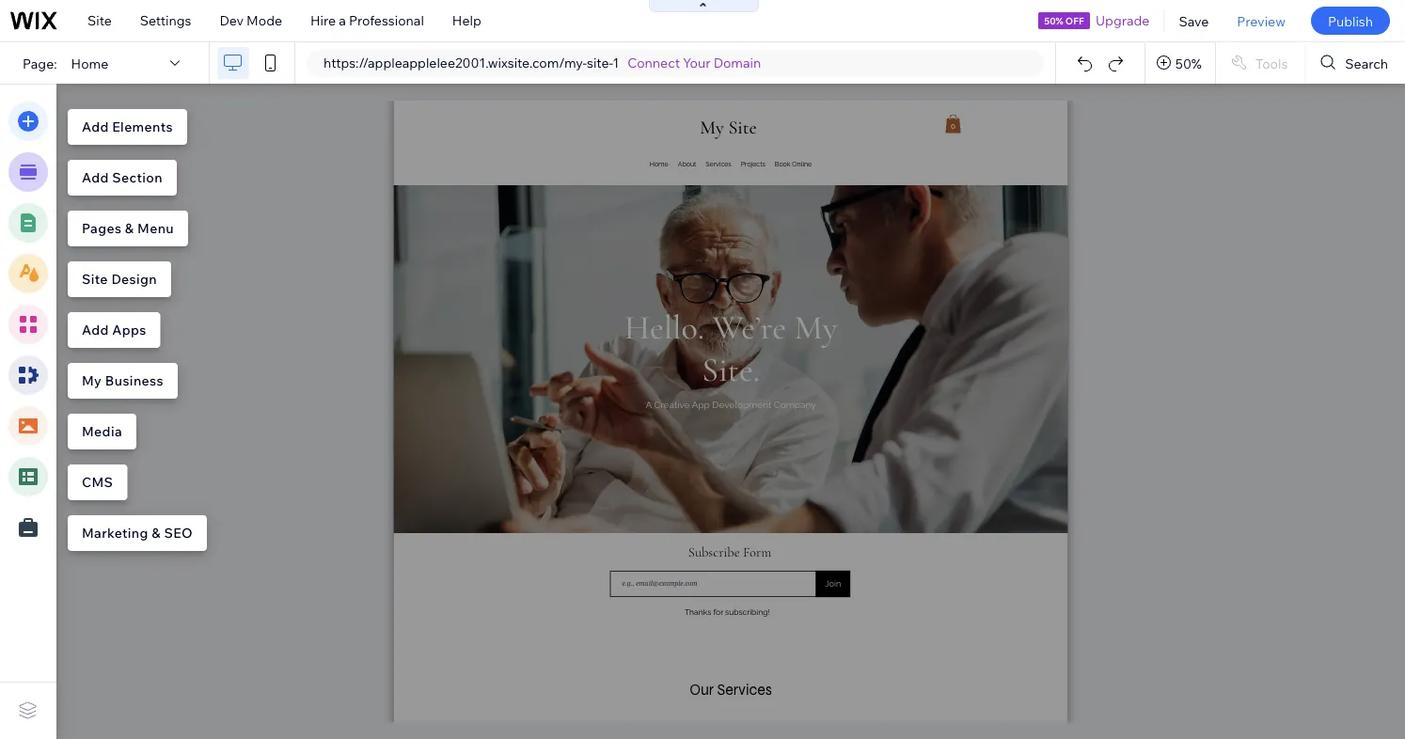 Task type: describe. For each thing, give the bounding box(es) containing it.
preview
[[1238, 12, 1286, 29]]

preview button
[[1224, 0, 1300, 41]]

search button
[[1306, 42, 1406, 84]]

save
[[1179, 12, 1210, 29]]

mode
[[247, 12, 282, 29]]

add for add elements
[[82, 119, 109, 135]]

tools
[[1256, 55, 1289, 71]]

add section
[[82, 169, 163, 186]]

50% for 50% off
[[1045, 15, 1064, 26]]

hire
[[311, 12, 336, 29]]

a
[[339, 12, 346, 29]]

home
[[71, 55, 108, 71]]

menu
[[137, 220, 174, 237]]

add elements
[[82, 119, 173, 135]]

site design
[[82, 271, 157, 287]]

marketing & seo
[[82, 525, 193, 542]]

design
[[111, 271, 157, 287]]

connect
[[628, 55, 680, 71]]

section
[[112, 169, 163, 186]]

50% button
[[1146, 42, 1216, 84]]

domain
[[714, 55, 762, 71]]

add apps
[[82, 322, 146, 338]]

https://appleapplelee2001.wixsite.com/my-
[[324, 55, 587, 71]]

dev mode
[[220, 12, 282, 29]]

1
[[613, 55, 619, 71]]

save button
[[1165, 0, 1224, 41]]

upgrade
[[1096, 12, 1150, 29]]

& for pages
[[125, 220, 134, 237]]

site for site design
[[82, 271, 108, 287]]

help
[[452, 12, 482, 29]]

my
[[82, 373, 102, 389]]

add for add apps
[[82, 322, 109, 338]]



Task type: vqa. For each thing, say whether or not it's contained in the screenshot.
&
yes



Task type: locate. For each thing, give the bounding box(es) containing it.
cms
[[82, 474, 113, 491]]

0 vertical spatial &
[[125, 220, 134, 237]]

publish
[[1329, 12, 1374, 29]]

50%
[[1045, 15, 1064, 26], [1176, 55, 1203, 71]]

settings
[[140, 12, 191, 29]]

2 vertical spatial add
[[82, 322, 109, 338]]

add left 'section'
[[82, 169, 109, 186]]

publish button
[[1312, 7, 1391, 35]]

1 vertical spatial add
[[82, 169, 109, 186]]

1 vertical spatial site
[[82, 271, 108, 287]]

1 vertical spatial &
[[152, 525, 161, 542]]

add
[[82, 119, 109, 135], [82, 169, 109, 186], [82, 322, 109, 338]]

0 horizontal spatial &
[[125, 220, 134, 237]]

site left design
[[82, 271, 108, 287]]

professional
[[349, 12, 424, 29]]

site up home
[[88, 12, 112, 29]]

elements
[[112, 119, 173, 135]]

50% left the off
[[1045, 15, 1064, 26]]

0 horizontal spatial 50%
[[1045, 15, 1064, 26]]

50% off
[[1045, 15, 1085, 26]]

my business
[[82, 373, 164, 389]]

add for add section
[[82, 169, 109, 186]]

media
[[82, 423, 122, 440]]

pages
[[82, 220, 122, 237]]

& for marketing
[[152, 525, 161, 542]]

business
[[105, 373, 164, 389]]

hire a professional
[[311, 12, 424, 29]]

2 add from the top
[[82, 169, 109, 186]]

site-
[[587, 55, 613, 71]]

site
[[88, 12, 112, 29], [82, 271, 108, 287]]

your
[[683, 55, 711, 71]]

1 horizontal spatial &
[[152, 525, 161, 542]]

pages & menu
[[82, 220, 174, 237]]

add left apps
[[82, 322, 109, 338]]

1 horizontal spatial 50%
[[1176, 55, 1203, 71]]

50% inside button
[[1176, 55, 1203, 71]]

1 add from the top
[[82, 119, 109, 135]]

seo
[[164, 525, 193, 542]]

apps
[[112, 322, 146, 338]]

0 vertical spatial 50%
[[1045, 15, 1064, 26]]

50% for 50%
[[1176, 55, 1203, 71]]

dev
[[220, 12, 244, 29]]

off
[[1066, 15, 1085, 26]]

marketing
[[82, 525, 148, 542]]

& left seo
[[152, 525, 161, 542]]

add left elements
[[82, 119, 109, 135]]

search
[[1346, 55, 1389, 71]]

https://appleapplelee2001.wixsite.com/my-site-1 connect your domain
[[324, 55, 762, 71]]

1 vertical spatial 50%
[[1176, 55, 1203, 71]]

50% down save "button"
[[1176, 55, 1203, 71]]

0 vertical spatial site
[[88, 12, 112, 29]]

0 vertical spatial add
[[82, 119, 109, 135]]

& left 'menu'
[[125, 220, 134, 237]]

tools button
[[1217, 42, 1306, 84]]

site for site
[[88, 12, 112, 29]]

3 add from the top
[[82, 322, 109, 338]]

&
[[125, 220, 134, 237], [152, 525, 161, 542]]



